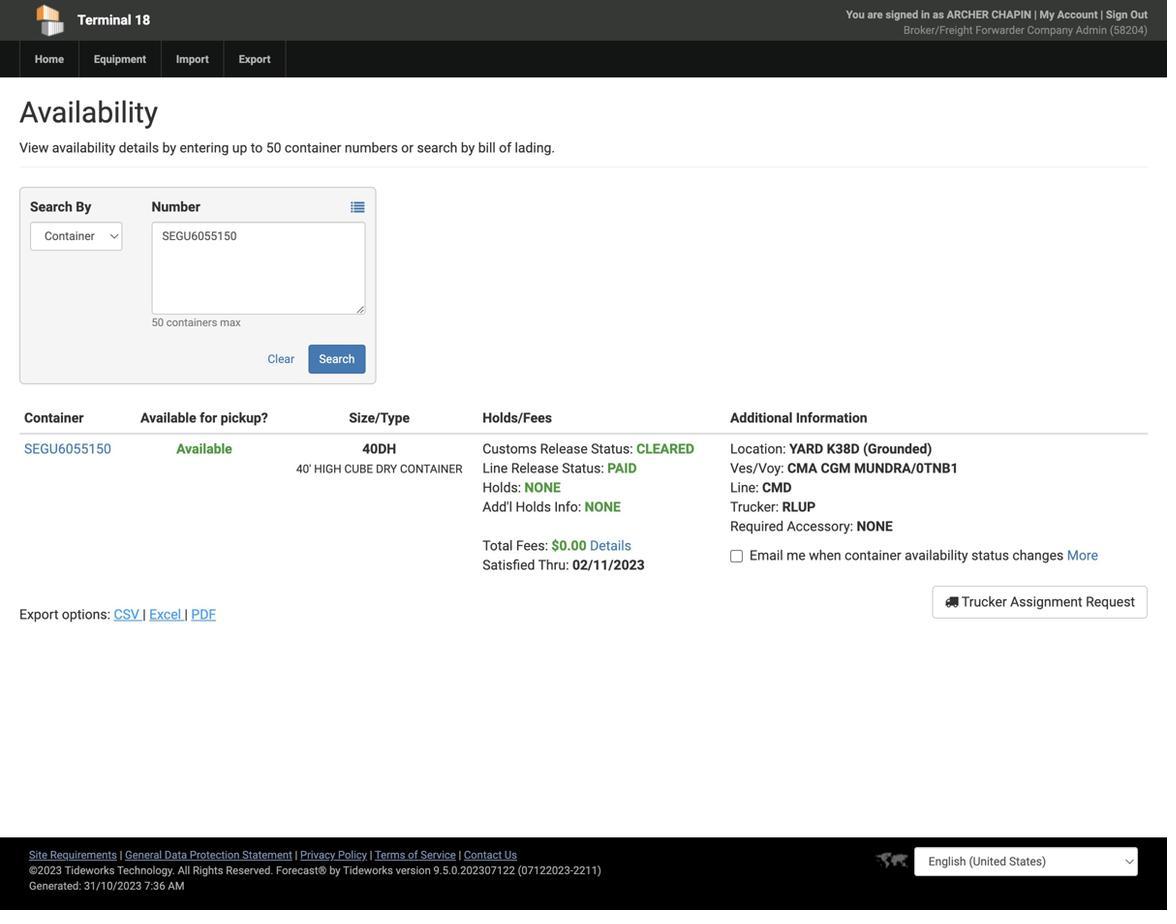 Task type: locate. For each thing, give the bounding box(es) containing it.
details
[[119, 140, 159, 156]]

terminal 18
[[78, 12, 150, 28]]

7:36
[[144, 880, 165, 893]]

31/10/2023
[[84, 880, 142, 893]]

pdf
[[191, 607, 216, 623]]

| left my
[[1034, 8, 1037, 21]]

export
[[239, 53, 271, 65], [19, 607, 59, 623]]

changes
[[1013, 548, 1064, 564]]

1 vertical spatial search
[[319, 353, 355, 366]]

details
[[590, 538, 632, 554]]

archer
[[947, 8, 989, 21]]

none right accessory
[[857, 519, 893, 535]]

by left bill
[[461, 140, 475, 156]]

none up holds on the left bottom
[[525, 480, 561, 496]]

0 horizontal spatial by
[[162, 140, 176, 156]]

| left the pdf
[[185, 607, 188, 623]]

container right to
[[285, 140, 341, 156]]

0 horizontal spatial none
[[525, 480, 561, 496]]

search left by
[[30, 199, 72, 215]]

1 vertical spatial status
[[562, 461, 601, 477]]

search for search by
[[30, 199, 72, 215]]

available left for
[[141, 410, 196, 426]]

general
[[125, 849, 162, 862]]

0 vertical spatial of
[[499, 140, 512, 156]]

9.5.0.202307122
[[434, 865, 515, 877]]

1 horizontal spatial export
[[239, 53, 271, 65]]

: down cgm
[[850, 519, 854, 535]]

availability up truck image
[[905, 548, 968, 564]]

0 horizontal spatial availability
[[52, 140, 115, 156]]

1 vertical spatial container
[[845, 548, 902, 564]]

1 horizontal spatial search
[[319, 353, 355, 366]]

none
[[525, 480, 561, 496], [585, 499, 621, 515], [857, 519, 893, 535]]

pickup?
[[221, 410, 268, 426]]

0 horizontal spatial search
[[30, 199, 72, 215]]

search for search
[[319, 353, 355, 366]]

1 horizontal spatial availability
[[905, 548, 968, 564]]

50 left containers
[[152, 316, 164, 329]]

chapin
[[992, 8, 1032, 21]]

search by
[[30, 199, 91, 215]]

search right clear
[[319, 353, 355, 366]]

more link
[[1067, 548, 1099, 564]]

additional
[[731, 410, 793, 426]]

site
[[29, 849, 47, 862]]

mundra/0tnb1
[[854, 461, 959, 477]]

50
[[266, 140, 281, 156], [152, 316, 164, 329]]

rights
[[193, 865, 223, 877]]

import
[[176, 53, 209, 65]]

by down privacy policy link
[[329, 865, 341, 877]]

fees:
[[516, 538, 548, 554]]

2 horizontal spatial none
[[857, 519, 893, 535]]

status up 'paid'
[[591, 441, 630, 457]]

1 vertical spatial availability
[[905, 548, 968, 564]]

release right customs
[[540, 441, 588, 457]]

release down customs
[[511, 461, 559, 477]]

of right bill
[[499, 140, 512, 156]]

0 horizontal spatial of
[[408, 849, 418, 862]]

release
[[540, 441, 588, 457], [511, 461, 559, 477]]

export for export options: csv | excel | pdf
[[19, 607, 59, 623]]

requirements
[[50, 849, 117, 862]]

1 horizontal spatial of
[[499, 140, 512, 156]]

bill
[[478, 140, 496, 156]]

1 vertical spatial available
[[176, 441, 232, 457]]

export down terminal 18 'link'
[[239, 53, 271, 65]]

of up version
[[408, 849, 418, 862]]

: left 'paid'
[[601, 461, 604, 477]]

by
[[76, 199, 91, 215]]

trucker assignment request button
[[933, 586, 1148, 619]]

0 horizontal spatial export
[[19, 607, 59, 623]]

line
[[483, 461, 508, 477]]

k38d
[[827, 441, 860, 457]]

trucker assignment request
[[959, 594, 1135, 610]]

availability down availability
[[52, 140, 115, 156]]

contact us link
[[464, 849, 517, 862]]

None checkbox
[[731, 550, 743, 563]]

1 vertical spatial none
[[585, 499, 621, 515]]

am
[[168, 880, 185, 893]]

export left options:
[[19, 607, 59, 623]]

are
[[868, 8, 883, 21]]

: up 'paid'
[[630, 441, 633, 457]]

0 vertical spatial 50
[[266, 140, 281, 156]]

excel
[[149, 607, 181, 623]]

0 vertical spatial release
[[540, 441, 588, 457]]

company
[[1028, 24, 1073, 36]]

broker/freight
[[904, 24, 973, 36]]

0 vertical spatial search
[[30, 199, 72, 215]]

contact
[[464, 849, 502, 862]]

0 vertical spatial export
[[239, 53, 271, 65]]

1 horizontal spatial none
[[585, 499, 621, 515]]

trucker:
[[731, 499, 779, 515]]

options:
[[62, 607, 110, 623]]

0 vertical spatial available
[[141, 410, 196, 426]]

of inside site requirements | general data protection statement | privacy policy | terms of service | contact us ©2023 tideworks technology. all rights reserved. forecast® by tideworks version 9.5.0.202307122 (07122023-2211) generated: 31/10/2023 7:36 am
[[408, 849, 418, 862]]

(58204)
[[1110, 24, 1148, 36]]

signed
[[886, 8, 919, 21]]

number
[[152, 199, 200, 215]]

0 vertical spatial container
[[285, 140, 341, 156]]

terminal 18 link
[[19, 0, 473, 41]]

available down 'available for pickup?'
[[176, 441, 232, 457]]

add'l
[[483, 499, 512, 515]]

version
[[396, 865, 431, 877]]

0 vertical spatial none
[[525, 480, 561, 496]]

view
[[19, 140, 49, 156]]

or
[[401, 140, 414, 156]]

trucker
[[962, 594, 1007, 610]]

©2023 tideworks
[[29, 865, 115, 877]]

equipment link
[[78, 41, 161, 78]]

| left the general
[[120, 849, 122, 862]]

status left 'paid'
[[562, 461, 601, 477]]

2211)
[[573, 865, 602, 877]]

numbers
[[345, 140, 398, 156]]

excel link
[[149, 607, 185, 623]]

none right info:
[[585, 499, 621, 515]]

1 vertical spatial export
[[19, 607, 59, 623]]

0 horizontal spatial 50
[[152, 316, 164, 329]]

cmd
[[762, 480, 792, 496]]

by
[[162, 140, 176, 156], [461, 140, 475, 156], [329, 865, 341, 877]]

50 right to
[[266, 140, 281, 156]]

2 vertical spatial none
[[857, 519, 893, 535]]

you
[[846, 8, 865, 21]]

of
[[499, 140, 512, 156], [408, 849, 418, 862]]

status
[[591, 441, 630, 457], [562, 461, 601, 477]]

size/type
[[349, 410, 410, 426]]

statement
[[242, 849, 292, 862]]

1 horizontal spatial by
[[329, 865, 341, 877]]

truck image
[[945, 595, 959, 609]]

customs
[[483, 441, 537, 457]]

container right when
[[845, 548, 902, 564]]

available for available
[[176, 441, 232, 457]]

1 vertical spatial of
[[408, 849, 418, 862]]

clear button
[[257, 345, 305, 374]]

email
[[750, 548, 783, 564]]

0 horizontal spatial container
[[285, 140, 341, 156]]

1 vertical spatial 50
[[152, 316, 164, 329]]

|
[[1034, 8, 1037, 21], [1101, 8, 1104, 21], [143, 607, 146, 623], [185, 607, 188, 623], [120, 849, 122, 862], [295, 849, 298, 862], [370, 849, 372, 862], [459, 849, 461, 862]]

| up forecast®
[[295, 849, 298, 862]]

search
[[30, 199, 72, 215], [319, 353, 355, 366]]

by right details
[[162, 140, 176, 156]]

1 horizontal spatial container
[[845, 548, 902, 564]]

search inside 'button'
[[319, 353, 355, 366]]

you are signed in as archer chapin | my account | sign out broker/freight forwarder company admin (58204)
[[846, 8, 1148, 36]]

| up 'tideworks'
[[370, 849, 372, 862]]

: left yard
[[783, 441, 786, 457]]

available
[[141, 410, 196, 426], [176, 441, 232, 457]]



Task type: describe. For each thing, give the bounding box(es) containing it.
my account link
[[1040, 8, 1098, 21]]

location
[[731, 441, 783, 457]]

show list image
[[351, 201, 365, 215]]

search
[[417, 140, 458, 156]]

| right csv
[[143, 607, 146, 623]]

location : yard k38d (grounded) ves/voy: cma cgm mundra/0tnb1 line: cmd trucker: rlup required accessory : none
[[731, 441, 959, 535]]

import link
[[161, 41, 223, 78]]

forecast®
[[276, 865, 327, 877]]

$0.00
[[552, 538, 587, 554]]

when
[[809, 548, 842, 564]]

export for export
[[239, 53, 271, 65]]

paid
[[608, 461, 637, 477]]

reserved.
[[226, 865, 273, 877]]

terminal
[[78, 12, 131, 28]]

segu6055150
[[24, 441, 111, 457]]

account
[[1058, 8, 1098, 21]]

none inside location : yard k38d (grounded) ves/voy: cma cgm mundra/0tnb1 line: cmd trucker: rlup required accessory : none
[[857, 519, 893, 535]]

container
[[24, 410, 84, 426]]

view availability details by entering up to 50 container numbers or search by bill of lading.
[[19, 140, 555, 156]]

email me when container availability status changes more
[[750, 548, 1099, 564]]

search button
[[309, 345, 366, 374]]

by inside site requirements | general data protection statement | privacy policy | terms of service | contact us ©2023 tideworks technology. all rights reserved. forecast® by tideworks version 9.5.0.202307122 (07122023-2211) generated: 31/10/2023 7:36 am
[[329, 865, 341, 877]]

containers
[[166, 316, 217, 329]]

holds
[[516, 499, 551, 515]]

assignment
[[1011, 594, 1083, 610]]

max
[[220, 316, 241, 329]]

available for available for pickup?
[[141, 410, 196, 426]]

total fees: $0.00 details satisfied thru: 02/11/2023
[[483, 538, 645, 574]]

lading.
[[515, 140, 555, 156]]

service
[[421, 849, 456, 862]]

site requirements | general data protection statement | privacy policy | terms of service | contact us ©2023 tideworks technology. all rights reserved. forecast® by tideworks version 9.5.0.202307122 (07122023-2211) generated: 31/10/2023 7:36 am
[[29, 849, 602, 893]]

40dh
[[362, 441, 396, 457]]

info:
[[555, 499, 581, 515]]

thru:
[[538, 558, 569, 574]]

rlup
[[782, 499, 816, 515]]

0 vertical spatial availability
[[52, 140, 115, 156]]

40dh 40' high cube dry container
[[296, 441, 463, 476]]

entering
[[180, 140, 229, 156]]

cleared
[[637, 441, 695, 457]]

home
[[35, 53, 64, 65]]

1 horizontal spatial 50
[[266, 140, 281, 156]]

out
[[1131, 8, 1148, 21]]

status
[[972, 548, 1009, 564]]

holds/fees
[[483, 410, 552, 426]]

0 vertical spatial status
[[591, 441, 630, 457]]

export link
[[223, 41, 285, 78]]

clear
[[268, 353, 295, 366]]

csv
[[114, 607, 139, 623]]

accessory
[[787, 519, 850, 535]]

to
[[251, 140, 263, 156]]

generated:
[[29, 880, 81, 893]]

satisfied
[[483, 558, 535, 574]]

total
[[483, 538, 513, 554]]

privacy policy link
[[300, 849, 367, 862]]

admin
[[1076, 24, 1107, 36]]

(07122023-
[[518, 865, 573, 877]]

container
[[400, 463, 463, 476]]

availability
[[19, 95, 158, 130]]

up
[[232, 140, 247, 156]]

1 vertical spatial release
[[511, 461, 559, 477]]

equipment
[[94, 53, 146, 65]]

as
[[933, 8, 944, 21]]

cma
[[788, 461, 818, 477]]

| left sign
[[1101, 8, 1104, 21]]

terms
[[375, 849, 405, 862]]

Number text field
[[152, 222, 366, 315]]

forwarder
[[976, 24, 1025, 36]]

| up "9.5.0.202307122" at the left of the page
[[459, 849, 461, 862]]

privacy
[[300, 849, 335, 862]]

csv link
[[114, 607, 143, 623]]

terms of service link
[[375, 849, 456, 862]]

(grounded)
[[863, 441, 932, 457]]

export options: csv | excel | pdf
[[19, 607, 216, 623]]

ves/voy:
[[731, 461, 784, 477]]

for
[[200, 410, 217, 426]]

us
[[505, 849, 517, 862]]

sign out link
[[1106, 8, 1148, 21]]

cube
[[344, 463, 373, 476]]

protection
[[190, 849, 240, 862]]

me
[[787, 548, 806, 564]]

required
[[731, 519, 784, 535]]

2 horizontal spatial by
[[461, 140, 475, 156]]

segu6055150 link
[[24, 441, 111, 457]]

data
[[165, 849, 187, 862]]

available for pickup?
[[141, 410, 268, 426]]

line:
[[731, 480, 759, 496]]

cgm
[[821, 461, 851, 477]]

more
[[1067, 548, 1099, 564]]

site requirements link
[[29, 849, 117, 862]]

40'
[[296, 463, 311, 476]]



Task type: vqa. For each thing, say whether or not it's contained in the screenshot.
PROTECTION
yes



